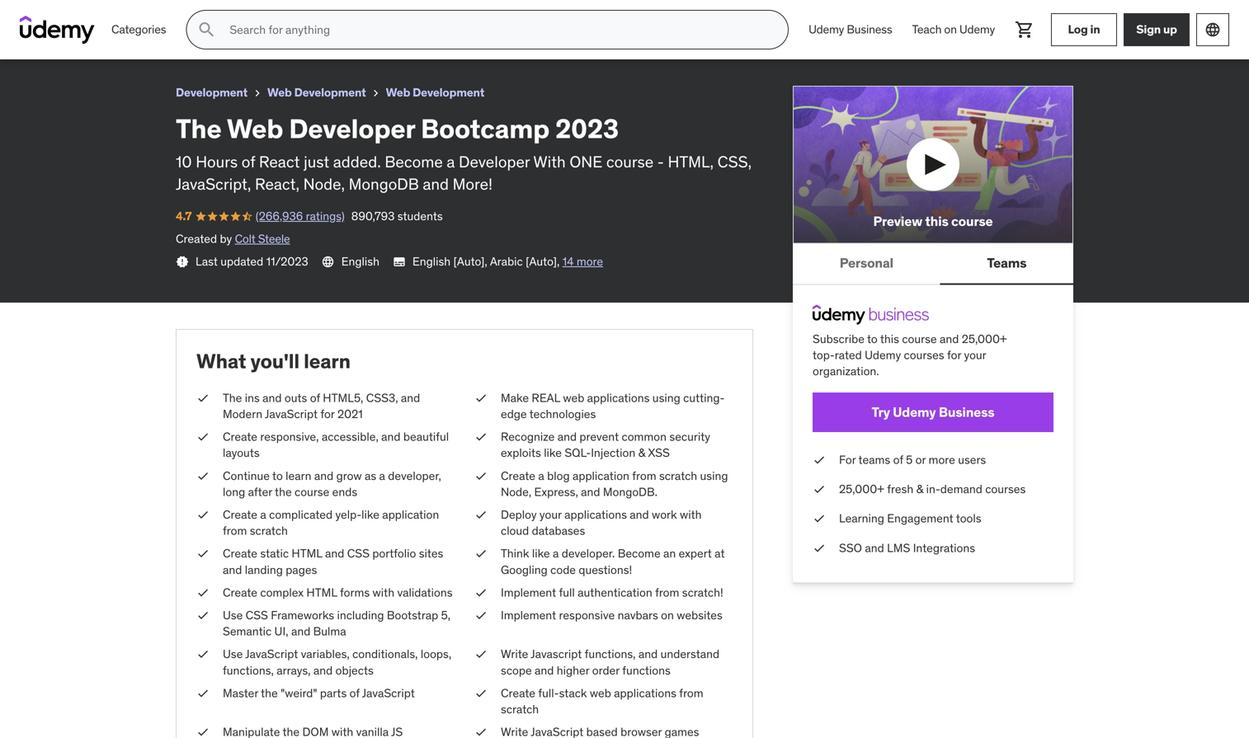Task type: describe. For each thing, give the bounding box(es) containing it.
edge
[[501, 407, 527, 422]]

developer for the web developer bootcamp 2023 10 hours of react just added. become a developer with one course - html, css, javascript, react, node, mongodb and more!
[[289, 112, 415, 145]]

including
[[337, 608, 384, 623]]

sign up link
[[1124, 13, 1190, 46]]

become inside think like a developer.  become an expert at googling code questions!
[[618, 547, 661, 561]]

xsmall image for learning engagement tools
[[813, 511, 826, 527]]

preview this course button
[[793, 86, 1074, 244]]

xsmall image for continue to learn and grow as a developer, long after the course ends
[[196, 468, 210, 484]]

long
[[223, 485, 245, 500]]

order
[[592, 663, 620, 678]]

googling
[[501, 563, 548, 578]]

teams
[[859, 453, 891, 468]]

xsmall image for 25,000+ fresh & in-demand courses
[[813, 482, 826, 498]]

css,
[[718, 152, 752, 172]]

stack
[[559, 686, 587, 701]]

full
[[559, 586, 575, 600]]

create for create full-stack web applications from scratch
[[501, 686, 536, 701]]

accessible,
[[322, 430, 379, 445]]

created by colt steele
[[176, 232, 290, 246]]

as
[[365, 469, 377, 484]]

on inside 'link'
[[945, 22, 957, 37]]

after
[[248, 485, 272, 500]]

for teams of 5 or more users
[[839, 453, 987, 468]]

bootstrap
[[387, 608, 438, 623]]

learning engagement tools
[[839, 512, 982, 526]]

submit search image
[[197, 20, 217, 40]]

colt
[[235, 232, 256, 246]]

web inside create full-stack web applications from scratch
[[590, 686, 611, 701]]

this inside button
[[926, 213, 949, 230]]

react,
[[255, 174, 300, 194]]

teach
[[913, 22, 942, 37]]

0 horizontal spatial ratings)
[[99, 29, 138, 44]]

1 web development link from the left
[[267, 83, 366, 103]]

bootcamp for the web developer bootcamp 2023 10 hours of react just added. become a developer with one course - html, css, javascript, react, node, mongodb and more!
[[421, 112, 550, 145]]

udemy inside subscribe to this course and 25,000+ top‑rated udemy courses for your organization.
[[865, 348, 902, 363]]

scratch inside create full-stack web applications from scratch
[[501, 702, 539, 717]]

try
[[872, 404, 890, 421]]

last updated 11/2023
[[196, 254, 309, 269]]

2023 for the web developer bootcamp 2023
[[205, 7, 237, 24]]

an
[[664, 547, 676, 561]]

loops,
[[421, 647, 452, 662]]

and inside recognize and prevent common security exploits like sql-injection & xss
[[558, 430, 577, 445]]

course inside the web developer bootcamp 2023 10 hours of react just added. become a developer with one course - html, css, javascript, react, node, mongodb and more!
[[607, 152, 654, 172]]

in-
[[927, 482, 941, 497]]

xsmall image for implement responsive navbars on websites
[[475, 608, 488, 624]]

make
[[501, 391, 529, 406]]

5,
[[441, 608, 451, 623]]

by
[[220, 232, 232, 246]]

your inside subscribe to this course and 25,000+ top‑rated udemy courses for your organization.
[[965, 348, 987, 363]]

a inside continue to learn and grow as a developer, long after the course ends
[[379, 469, 385, 484]]

"weird"
[[281, 686, 317, 701]]

2021
[[338, 407, 363, 422]]

portfolio
[[373, 547, 416, 561]]

higher
[[557, 663, 590, 678]]

of right parts
[[350, 686, 360, 701]]

use for use javascript variables, conditionals, loops, functions, arrays, and objects
[[223, 647, 243, 662]]

english [auto], arabic [auto] , 14 more
[[413, 254, 603, 269]]

developer,
[[388, 469, 442, 484]]

created
[[176, 232, 217, 246]]

0 horizontal spatial 890,793
[[144, 29, 188, 44]]

xsmall image for master the "weird" parts of javascript
[[196, 686, 210, 702]]

html for forms
[[307, 586, 337, 600]]

understand
[[661, 647, 720, 662]]

yelp-
[[336, 508, 362, 523]]

xsmall image for sso and lms integrations
[[813, 541, 826, 557]]

1 vertical spatial (266,936 ratings)
[[256, 209, 345, 224]]

last
[[196, 254, 218, 269]]

questions!
[[579, 563, 633, 578]]

more!
[[453, 174, 493, 194]]

0 vertical spatial business
[[847, 22, 893, 37]]

modern
[[223, 407, 263, 422]]

from inside "create a blog application from scratch using node, express, and mongodb."
[[633, 469, 657, 484]]

implement for implement responsive navbars on websites
[[501, 608, 556, 623]]

xsmall image for deploy your applications and work with cloud databases
[[475, 507, 488, 523]]

choose a language image
[[1205, 21, 1222, 38]]

xss
[[648, 446, 670, 461]]

0 vertical spatial students
[[190, 29, 236, 44]]

become inside the web developer bootcamp 2023 10 hours of react just added. become a developer with one course - html, css, javascript, react, node, mongodb and more!
[[385, 152, 443, 172]]

websites
[[677, 608, 723, 623]]

2 web development link from the left
[[386, 83, 485, 103]]

mongodb
[[349, 174, 419, 194]]

what
[[196, 349, 246, 374]]

xsmall image for make real web applications using cutting- edge technologies
[[475, 390, 488, 407]]

functions
[[623, 663, 671, 678]]

1 horizontal spatial 890,793 students
[[351, 209, 443, 224]]

courses inside subscribe to this course and 25,000+ top‑rated udemy courses for your organization.
[[904, 348, 945, 363]]

xsmall image for create complex html forms with validations
[[196, 585, 210, 601]]

outs
[[285, 391, 307, 406]]

to for subscribe
[[868, 332, 878, 346]]

1 horizontal spatial students
[[398, 209, 443, 224]]

application inside "create a blog application from scratch using node, express, and mongodb."
[[573, 469, 630, 484]]

udemy business image
[[813, 305, 929, 325]]

closed captions image
[[393, 255, 406, 269]]

implement responsive navbars on websites
[[501, 608, 723, 623]]

bulma
[[313, 625, 346, 639]]

and inside subscribe to this course and 25,000+ top‑rated udemy courses for your organization.
[[940, 332, 959, 346]]

1 horizontal spatial business
[[939, 404, 995, 421]]

arrays,
[[277, 663, 311, 678]]

and right ins
[[263, 391, 282, 406]]

english for english [auto], arabic [auto] , 14 more
[[413, 254, 451, 269]]

xsmall image for use javascript variables, conditionals, loops, functions, arrays, and objects
[[196, 647, 210, 663]]

1 horizontal spatial 4.7
[[176, 209, 192, 224]]

create for create responsive, accessible, and beautiful layouts
[[223, 430, 258, 445]]

think
[[501, 547, 529, 561]]

and inside use css frameworks including bootstrap 5, semantic ui, and bulma
[[291, 625, 311, 639]]

use for use css frameworks including bootstrap 5, semantic ui, and bulma
[[223, 608, 243, 623]]

and up functions
[[639, 647, 658, 662]]

deploy your applications and work with cloud databases
[[501, 508, 702, 539]]

1 vertical spatial &
[[917, 482, 924, 497]]

developer for the web developer bootcamp 2023
[[70, 7, 134, 24]]

log in link
[[1052, 13, 1118, 46]]

web inside make real web applications using cutting- edge technologies
[[563, 391, 585, 406]]

master
[[223, 686, 258, 701]]

engagement
[[888, 512, 954, 526]]

the inside continue to learn and grow as a developer, long after the course ends
[[275, 485, 292, 500]]

responsive
[[559, 608, 615, 623]]

use css frameworks including bootstrap 5, semantic ui, and bulma
[[223, 608, 451, 639]]

frameworks
[[271, 608, 334, 623]]

express,
[[535, 485, 578, 500]]

functions, inside the "write javascript functions, and understand scope and higher order functions"
[[585, 647, 636, 662]]

udemy business
[[809, 22, 893, 37]]

bootcamp for the web developer bootcamp 2023
[[137, 7, 202, 24]]

create a complicated yelp-like application from scratch
[[223, 508, 439, 539]]

1 web development from the left
[[267, 85, 366, 100]]

variables,
[[301, 647, 350, 662]]

25,000+ inside subscribe to this course and 25,000+ top‑rated udemy courses for your organization.
[[962, 332, 1008, 346]]

injection
[[591, 446, 636, 461]]

html,
[[668, 152, 714, 172]]

shopping cart with 0 items image
[[1015, 20, 1035, 40]]

sites
[[419, 547, 444, 561]]

create complex html forms with validations
[[223, 586, 453, 600]]

log in
[[1069, 22, 1101, 37]]

learn for you'll
[[304, 349, 351, 374]]

create responsive, accessible, and beautiful layouts
[[223, 430, 449, 461]]

course inside button
[[952, 213, 993, 230]]

& inside recognize and prevent common security exploits like sql-injection & xss
[[639, 446, 646, 461]]

0 horizontal spatial with
[[373, 586, 395, 600]]

css inside use css frameworks including bootstrap 5, semantic ui, and bulma
[[246, 608, 268, 623]]

11/2023
[[266, 254, 309, 269]]

grow
[[336, 469, 362, 484]]

learn for to
[[286, 469, 312, 484]]

complex
[[260, 586, 304, 600]]

xsmall image for write javascript functions, and understand scope and higher order functions
[[475, 647, 488, 663]]

course inside subscribe to this course and 25,000+ top‑rated udemy courses for your organization.
[[902, 332, 937, 346]]

[auto]
[[526, 254, 557, 269]]

and down javascript at the left bottom of page
[[535, 663, 554, 678]]

udemy image
[[20, 16, 95, 44]]

the for the ins and outs of html5, css3, and modern javascript for 2021
[[223, 391, 242, 406]]

like inside create a complicated yelp-like application from scratch
[[362, 508, 380, 523]]

learning
[[839, 512, 885, 526]]

users
[[958, 453, 987, 468]]

xsmall image for recognize and prevent common security exploits like sql-injection & xss
[[475, 429, 488, 446]]

css inside 'create static html and css portfolio sites and landing pages'
[[347, 547, 370, 561]]

from inside create full-stack web applications from scratch
[[680, 686, 704, 701]]

xsmall image for think like a developer.  become an expert at googling code questions!
[[475, 546, 488, 562]]

at
[[715, 547, 725, 561]]

1 horizontal spatial (266,936
[[256, 209, 303, 224]]

xsmall image for create a blog application from scratch using node, express, and mongodb.
[[475, 468, 488, 484]]

1 vertical spatial 890,793
[[351, 209, 395, 224]]

from inside create a complicated yelp-like application from scratch
[[223, 524, 247, 539]]

0 horizontal spatial 4.7
[[13, 29, 29, 44]]

categories button
[[102, 10, 176, 50]]

tools
[[957, 512, 982, 526]]

scratch inside "create a blog application from scratch using node, express, and mongodb."
[[660, 469, 698, 484]]



Task type: locate. For each thing, give the bounding box(es) containing it.
0 vertical spatial (266,936
[[48, 29, 96, 44]]

html up frameworks on the bottom of page
[[307, 586, 337, 600]]

objects
[[336, 663, 374, 678]]

10
[[176, 152, 192, 172]]

development up the web developer bootcamp 2023 10 hours of react just added. become a developer with one course - html, css, javascript, react, node, mongodb and more!
[[413, 85, 485, 100]]

implement up write
[[501, 608, 556, 623]]

0 horizontal spatial your
[[540, 508, 562, 523]]

to down the udemy business image
[[868, 332, 878, 346]]

2 implement from the top
[[501, 608, 556, 623]]

english right course language icon
[[342, 254, 380, 269]]

xsmall image for create responsive, accessible, and beautiful layouts
[[196, 429, 210, 446]]

2023 inside the web developer bootcamp 2023 10 hours of react just added. become a developer with one course - html, css, javascript, react, node, mongodb and more!
[[556, 112, 619, 145]]

0 horizontal spatial developer
[[70, 7, 134, 24]]

2 web development from the left
[[386, 85, 485, 100]]

1 vertical spatial css
[[246, 608, 268, 623]]

xsmall image
[[369, 87, 383, 100], [176, 256, 189, 269], [196, 390, 210, 407], [196, 468, 210, 484], [475, 468, 488, 484], [196, 507, 210, 523], [196, 546, 210, 562], [475, 546, 488, 562], [196, 585, 210, 601], [475, 647, 488, 663], [196, 686, 210, 702], [475, 686, 488, 702], [475, 725, 488, 739]]

from
[[633, 469, 657, 484], [223, 524, 247, 539], [655, 586, 680, 600], [680, 686, 704, 701]]

learn inside continue to learn and grow as a developer, long after the course ends
[[286, 469, 312, 484]]

sign
[[1137, 22, 1161, 37]]

0 horizontal spatial (266,936 ratings)
[[48, 29, 138, 44]]

0 horizontal spatial business
[[847, 22, 893, 37]]

on right "navbars"
[[661, 608, 674, 623]]

1 horizontal spatial (266,936 ratings)
[[256, 209, 345, 224]]

teach on udemy link
[[903, 10, 1005, 50]]

recognize
[[501, 430, 555, 445]]

from up mongodb.
[[633, 469, 657, 484]]

web development up just
[[267, 85, 366, 100]]

1 vertical spatial implement
[[501, 608, 556, 623]]

code
[[551, 563, 576, 578]]

0 horizontal spatial scratch
[[250, 524, 288, 539]]

create down landing
[[223, 586, 258, 600]]

a down the after
[[260, 508, 266, 523]]

sso
[[839, 541, 863, 556]]

integrations
[[914, 541, 976, 556]]

2 horizontal spatial scratch
[[660, 469, 698, 484]]

web development link up the web developer bootcamp 2023 10 hours of react just added. become a developer with one course - html, css, javascript, react, node, mongodb and more!
[[386, 83, 485, 103]]

a right as
[[379, 469, 385, 484]]

0 horizontal spatial english
[[342, 254, 380, 269]]

and inside continue to learn and grow as a developer, long after the course ends
[[314, 469, 334, 484]]

1 horizontal spatial web development
[[386, 85, 485, 100]]

0 horizontal spatial using
[[653, 391, 681, 406]]

a inside "create a blog application from scratch using node, express, and mongodb."
[[538, 469, 545, 484]]

(266,936
[[48, 29, 96, 44], [256, 209, 303, 224]]

for inside the ins and outs of html5, css3, and modern javascript for 2021
[[321, 407, 335, 422]]

& down common
[[639, 446, 646, 461]]

courses right the 'demand'
[[986, 482, 1026, 497]]

scratch up static
[[250, 524, 288, 539]]

web down order
[[590, 686, 611, 701]]

css left portfolio
[[347, 547, 370, 561]]

& left the in-
[[917, 482, 924, 497]]

and up sql-
[[558, 430, 577, 445]]

javascript
[[265, 407, 318, 422], [245, 647, 298, 662], [362, 686, 415, 701]]

1 horizontal spatial using
[[700, 469, 728, 484]]

and left landing
[[223, 563, 242, 578]]

0 horizontal spatial application
[[382, 508, 439, 523]]

functions, up order
[[585, 647, 636, 662]]

create for create complex html forms with validations
[[223, 586, 258, 600]]

0 vertical spatial functions,
[[585, 647, 636, 662]]

with right forms at left
[[373, 586, 395, 600]]

0 vertical spatial css
[[347, 547, 370, 561]]

cutting-
[[684, 391, 725, 406]]

of inside the ins and outs of html5, css3, and modern javascript for 2021
[[310, 391, 320, 406]]

1 vertical spatial 2023
[[556, 112, 619, 145]]

using inside "create a blog application from scratch using node, express, and mongodb."
[[700, 469, 728, 484]]

2 vertical spatial like
[[532, 547, 550, 561]]

for inside subscribe to this course and 25,000+ top‑rated udemy courses for your organization.
[[948, 348, 962, 363]]

full-
[[538, 686, 559, 701]]

added.
[[333, 152, 381, 172]]

with inside deploy your applications and work with cloud databases
[[680, 508, 702, 523]]

master the "weird" parts of javascript
[[223, 686, 415, 701]]

0 horizontal spatial more
[[577, 254, 603, 269]]

(266,936 down the web developer bootcamp 2023
[[48, 29, 96, 44]]

this inside subscribe to this course and 25,000+ top‑rated udemy courses for your organization.
[[881, 332, 900, 346]]

the for the web developer bootcamp 2023
[[13, 7, 36, 24]]

create inside the create responsive, accessible, and beautiful layouts
[[223, 430, 258, 445]]

javascript down the conditionals,
[[362, 686, 415, 701]]

and inside "create a blog application from scratch using node, express, and mongodb."
[[581, 485, 601, 500]]

create down exploits
[[501, 469, 536, 484]]

1 use from the top
[[223, 608, 243, 623]]

more for 14
[[577, 254, 603, 269]]

1 horizontal spatial with
[[680, 508, 702, 523]]

node,
[[303, 174, 345, 194], [501, 485, 532, 500]]

0 vertical spatial this
[[926, 213, 949, 230]]

parts
[[320, 686, 347, 701]]

1 implement from the top
[[501, 586, 556, 600]]

&
[[639, 446, 646, 461], [917, 482, 924, 497]]

developer
[[70, 7, 134, 24], [289, 112, 415, 145], [459, 152, 530, 172]]

1 horizontal spatial 890,793
[[351, 209, 395, 224]]

udemy business link
[[799, 10, 903, 50]]

node, inside "create a blog application from scratch using node, express, and mongodb."
[[501, 485, 532, 500]]

javascript down ui, on the left bottom
[[245, 647, 298, 662]]

create inside create a complicated yelp-like application from scratch
[[223, 508, 258, 523]]

and left grow at the left bottom
[[314, 469, 334, 484]]

and down the variables,
[[314, 663, 333, 678]]

0 horizontal spatial on
[[661, 608, 674, 623]]

udemy inside 'link'
[[960, 22, 995, 37]]

using down security
[[700, 469, 728, 484]]

semantic
[[223, 625, 272, 639]]

like inside recognize and prevent common security exploits like sql-injection & xss
[[544, 446, 562, 461]]

tab list
[[793, 244, 1074, 285]]

1 vertical spatial web
[[590, 686, 611, 701]]

implement full authentication from scratch!
[[501, 586, 724, 600]]

and up deploy your applications and work with cloud databases
[[581, 485, 601, 500]]

0 vertical spatial more
[[577, 254, 603, 269]]

xsmall image for create a complicated yelp-like application from scratch
[[196, 507, 210, 523]]

1 vertical spatial (266,936
[[256, 209, 303, 224]]

1 vertical spatial functions,
[[223, 663, 274, 678]]

javascript inside the "use javascript variables, conditionals, loops, functions, arrays, and objects"
[[245, 647, 298, 662]]

ins
[[245, 391, 260, 406]]

0 vertical spatial 2023
[[205, 7, 237, 24]]

tab list containing personal
[[793, 244, 1074, 285]]

and down mongodb.
[[630, 508, 649, 523]]

1 vertical spatial the
[[176, 112, 222, 145]]

write
[[501, 647, 529, 662]]

xsmall image for create static html and css portfolio sites and landing pages
[[196, 546, 210, 562]]

0 horizontal spatial css
[[246, 608, 268, 623]]

pages
[[286, 563, 317, 578]]

xsmall image for the ins and outs of html5, css3, and modern javascript for 2021
[[196, 390, 210, 407]]

create a blog application from scratch using node, express, and mongodb.
[[501, 469, 728, 500]]

xsmall image for create full-stack web applications from scratch
[[475, 686, 488, 702]]

0 vertical spatial like
[[544, 446, 562, 461]]

xsmall image for for teams of 5 or more users
[[813, 452, 826, 469]]

1 horizontal spatial development
[[294, 85, 366, 100]]

your up databases
[[540, 508, 562, 523]]

javascript
[[531, 647, 582, 662]]

0 horizontal spatial web
[[563, 391, 585, 406]]

more right or
[[929, 453, 956, 468]]

of right the outs
[[310, 391, 320, 406]]

functions, inside the "use javascript variables, conditionals, loops, functions, arrays, and objects"
[[223, 663, 274, 678]]

2 horizontal spatial developer
[[459, 152, 530, 172]]

1 vertical spatial using
[[700, 469, 728, 484]]

create down scope
[[501, 686, 536, 701]]

courses up try udemy business
[[904, 348, 945, 363]]

1 horizontal spatial this
[[926, 213, 949, 230]]

1 horizontal spatial english
[[413, 254, 451, 269]]

use down semantic
[[223, 647, 243, 662]]

to right continue
[[272, 469, 283, 484]]

0 vertical spatial application
[[573, 469, 630, 484]]

hours
[[196, 152, 238, 172]]

5
[[906, 453, 913, 468]]

what you'll learn
[[196, 349, 351, 374]]

conditionals,
[[353, 647, 418, 662]]

your inside deploy your applications and work with cloud databases
[[540, 508, 562, 523]]

from down long
[[223, 524, 247, 539]]

responsive,
[[260, 430, 319, 445]]

to for continue
[[272, 469, 283, 484]]

learn
[[304, 349, 351, 374], [286, 469, 312, 484]]

applications down functions
[[614, 686, 677, 701]]

1 horizontal spatial ratings)
[[306, 209, 345, 224]]

ratings) up course language icon
[[306, 209, 345, 224]]

continue to learn and grow as a developer, long after the course ends
[[223, 469, 442, 500]]

a inside create a complicated yelp-like application from scratch
[[260, 508, 266, 523]]

890,793 down mongodb
[[351, 209, 395, 224]]

1 horizontal spatial the
[[176, 112, 222, 145]]

using left cutting-
[[653, 391, 681, 406]]

from left scratch!
[[655, 586, 680, 600]]

more for or
[[929, 453, 956, 468]]

html for and
[[292, 547, 322, 561]]

the right master
[[261, 686, 278, 701]]

0 horizontal spatial 2023
[[205, 7, 237, 24]]

(266,936 ratings) down the web developer bootcamp 2023
[[48, 29, 138, 44]]

a inside the web developer bootcamp 2023 10 hours of react just added. become a developer with one course - html, css, javascript, react, node, mongodb and more!
[[447, 152, 455, 172]]

and left beautiful at left
[[381, 430, 401, 445]]

become up mongodb
[[385, 152, 443, 172]]

english for english
[[342, 254, 380, 269]]

development down submit search image
[[176, 85, 248, 100]]

prevent
[[580, 430, 619, 445]]

2 vertical spatial javascript
[[362, 686, 415, 701]]

1 vertical spatial ratings)
[[306, 209, 345, 224]]

1 horizontal spatial bootcamp
[[421, 112, 550, 145]]

complicated
[[269, 508, 333, 523]]

0 vertical spatial your
[[965, 348, 987, 363]]

0 vertical spatial html
[[292, 547, 322, 561]]

1 vertical spatial for
[[321, 407, 335, 422]]

course language image
[[322, 256, 335, 269]]

Search for anything text field
[[226, 16, 769, 44]]

create up landing
[[223, 547, 258, 561]]

using inside make real web applications using cutting- edge technologies
[[653, 391, 681, 406]]

0 vertical spatial 4.7
[[13, 29, 29, 44]]

application inside create a complicated yelp-like application from scratch
[[382, 508, 439, 523]]

2 use from the top
[[223, 647, 243, 662]]

demand
[[941, 482, 983, 497]]

2 vertical spatial developer
[[459, 152, 530, 172]]

0 vertical spatial the
[[13, 7, 36, 24]]

students down mongodb
[[398, 209, 443, 224]]

ui,
[[275, 625, 289, 639]]

xsmall image for last updated 11/2023
[[176, 256, 189, 269]]

0 vertical spatial on
[[945, 22, 957, 37]]

0 vertical spatial (266,936 ratings)
[[48, 29, 138, 44]]

navbars
[[618, 608, 659, 623]]

like down as
[[362, 508, 380, 523]]

application
[[573, 469, 630, 484], [382, 508, 439, 523]]

and inside the "use javascript variables, conditionals, loops, functions, arrays, and objects"
[[314, 663, 333, 678]]

create full-stack web applications from scratch
[[501, 686, 704, 717]]

and inside the create responsive, accessible, and beautiful layouts
[[381, 430, 401, 445]]

web
[[563, 391, 585, 406], [590, 686, 611, 701]]

scratch inside create a complicated yelp-like application from scratch
[[250, 524, 288, 539]]

0 vertical spatial ratings)
[[99, 29, 138, 44]]

2023
[[205, 7, 237, 24], [556, 112, 619, 145]]

create inside "create a blog application from scratch using node, express, and mongodb."
[[501, 469, 536, 484]]

web inside the web developer bootcamp 2023 10 hours of react just added. become a developer with one course - html, css, javascript, react, node, mongodb and more!
[[227, 112, 283, 145]]

students up development link at the left top of page
[[190, 29, 236, 44]]

using
[[653, 391, 681, 406], [700, 469, 728, 484]]

1 horizontal spatial become
[[618, 547, 661, 561]]

(266,936 up steele
[[256, 209, 303, 224]]

the inside the ins and outs of html5, css3, and modern javascript for 2021
[[223, 391, 242, 406]]

html inside 'create static html and css portfolio sites and landing pages'
[[292, 547, 322, 561]]

0 horizontal spatial node,
[[303, 174, 345, 194]]

create for create a blog application from scratch using node, express, and mongodb.
[[501, 469, 536, 484]]

1 horizontal spatial 2023
[[556, 112, 619, 145]]

english
[[342, 254, 380, 269], [413, 254, 451, 269]]

2 horizontal spatial development
[[413, 85, 485, 100]]

1 horizontal spatial scratch
[[501, 702, 539, 717]]

14 more button
[[563, 254, 603, 270]]

on right teach
[[945, 22, 957, 37]]

make real web applications using cutting- edge technologies
[[501, 391, 725, 422]]

teams button
[[941, 244, 1074, 283]]

0 horizontal spatial 25,000+
[[839, 482, 885, 497]]

with right work
[[680, 508, 702, 523]]

scratch down full-
[[501, 702, 539, 717]]

and down create a complicated yelp-like application from scratch
[[325, 547, 344, 561]]

1 vertical spatial developer
[[289, 112, 415, 145]]

and right sso
[[865, 541, 885, 556]]

web development up the web developer bootcamp 2023 10 hours of react just added. become a developer with one course - html, css, javascript, react, node, mongodb and more!
[[386, 85, 485, 100]]

english right closed captions icon
[[413, 254, 451, 269]]

students
[[190, 29, 236, 44], [398, 209, 443, 224]]

javascript,
[[176, 174, 251, 194]]

2 development from the left
[[294, 85, 366, 100]]

organization.
[[813, 364, 880, 379]]

javascript inside the ins and outs of html5, css3, and modern javascript for 2021
[[265, 407, 318, 422]]

the for the web developer bootcamp 2023 10 hours of react just added. become a developer with one course - html, css, javascript, react, node, mongodb and more!
[[176, 112, 222, 145]]

1 vertical spatial more
[[929, 453, 956, 468]]

create for create a complicated yelp-like application from scratch
[[223, 508, 258, 523]]

the inside the web developer bootcamp 2023 10 hours of react just added. become a developer with one course - html, css, javascript, react, node, mongodb and more!
[[176, 112, 222, 145]]

1 vertical spatial use
[[223, 647, 243, 662]]

and down frameworks on the bottom of page
[[291, 625, 311, 639]]

1 vertical spatial business
[[939, 404, 995, 421]]

0 horizontal spatial (266,936
[[48, 29, 96, 44]]

1 horizontal spatial for
[[948, 348, 962, 363]]

25,000+ down teams 'button'
[[962, 332, 1008, 346]]

0 vertical spatial web
[[563, 391, 585, 406]]

1 horizontal spatial courses
[[986, 482, 1026, 497]]

0 horizontal spatial &
[[639, 446, 646, 461]]

1 vertical spatial 25,000+
[[839, 482, 885, 497]]

0 vertical spatial scratch
[[660, 469, 698, 484]]

1 horizontal spatial your
[[965, 348, 987, 363]]

xsmall image for implement full authentication from scratch!
[[475, 585, 488, 601]]

sql-
[[565, 446, 591, 461]]

1 horizontal spatial css
[[347, 547, 370, 561]]

security
[[670, 430, 711, 445]]

and inside deploy your applications and work with cloud databases
[[630, 508, 649, 523]]

course inside continue to learn and grow as a developer, long after the course ends
[[295, 485, 330, 500]]

application down developer,
[[382, 508, 439, 523]]

cloud
[[501, 524, 529, 539]]

1 horizontal spatial on
[[945, 22, 957, 37]]

for down html5,
[[321, 407, 335, 422]]

and right css3,
[[401, 391, 420, 406]]

functions, up master
[[223, 663, 274, 678]]

scratch down xss
[[660, 469, 698, 484]]

2 english from the left
[[413, 254, 451, 269]]

to inside continue to learn and grow as a developer, long after the course ends
[[272, 469, 283, 484]]

and up try udemy business
[[940, 332, 959, 346]]

continue
[[223, 469, 270, 484]]

create inside 'create static html and css portfolio sites and landing pages'
[[223, 547, 258, 561]]

1 vertical spatial courses
[[986, 482, 1026, 497]]

of
[[242, 152, 255, 172], [310, 391, 320, 406], [894, 453, 904, 468], [350, 686, 360, 701]]

2023 up one
[[556, 112, 619, 145]]

ratings) down the web developer bootcamp 2023
[[99, 29, 138, 44]]

preview
[[874, 213, 923, 230]]

of left 5
[[894, 453, 904, 468]]

learn up html5,
[[304, 349, 351, 374]]

create
[[223, 430, 258, 445], [501, 469, 536, 484], [223, 508, 258, 523], [223, 547, 258, 561], [223, 586, 258, 600], [501, 686, 536, 701]]

web development link up just
[[267, 83, 366, 103]]

log
[[1069, 22, 1088, 37]]

create for create static html and css portfolio sites and landing pages
[[223, 547, 258, 561]]

(266,936 ratings) up steele
[[256, 209, 345, 224]]

xsmall image for use css frameworks including bootstrap 5, semantic ui, and bulma
[[196, 608, 210, 624]]

node, up deploy
[[501, 485, 532, 500]]

1 vertical spatial to
[[272, 469, 283, 484]]

25,000+ up learning
[[839, 482, 885, 497]]

business left teach
[[847, 22, 893, 37]]

25,000+ fresh & in-demand courses
[[839, 482, 1026, 497]]

0 vertical spatial use
[[223, 608, 243, 623]]

3 development from the left
[[413, 85, 485, 100]]

,
[[557, 254, 560, 269]]

1 vertical spatial scratch
[[250, 524, 288, 539]]

business up users
[[939, 404, 995, 421]]

this right the preview
[[926, 213, 949, 230]]

applications up prevent
[[587, 391, 650, 406]]

2 horizontal spatial the
[[223, 391, 242, 406]]

use inside use css frameworks including bootstrap 5, semantic ui, and bulma
[[223, 608, 243, 623]]

colt steele link
[[235, 232, 290, 246]]

1 vertical spatial this
[[881, 332, 900, 346]]

create inside create full-stack web applications from scratch
[[501, 686, 536, 701]]

890,793 students up development link at the left top of page
[[144, 29, 236, 44]]

890,793 students down mongodb
[[351, 209, 443, 224]]

applications down "create a blog application from scratch using node, express, and mongodb." on the bottom of page
[[565, 508, 627, 523]]

one
[[570, 152, 603, 172]]

and inside the web developer bootcamp 2023 10 hours of react just added. become a developer with one course - html, css, javascript, react, node, mongodb and more!
[[423, 174, 449, 194]]

try udemy business
[[872, 404, 995, 421]]

0 horizontal spatial web development
[[267, 85, 366, 100]]

node, inside the web developer bootcamp 2023 10 hours of react just added. become a developer with one course - html, css, javascript, react, node, mongodb and more!
[[303, 174, 345, 194]]

web up technologies
[[563, 391, 585, 406]]

0 vertical spatial 890,793 students
[[144, 29, 236, 44]]

recognize and prevent common security exploits like sql-injection & xss
[[501, 430, 711, 461]]

1 vertical spatial applications
[[565, 508, 627, 523]]

applications inside create full-stack web applications from scratch
[[614, 686, 677, 701]]

create static html and css portfolio sites and landing pages
[[223, 547, 444, 578]]

use inside the "use javascript variables, conditionals, loops, functions, arrays, and objects"
[[223, 647, 243, 662]]

for up try udemy business
[[948, 348, 962, 363]]

0 vertical spatial implement
[[501, 586, 556, 600]]

1 english from the left
[[342, 254, 380, 269]]

top‑rated
[[813, 348, 862, 363]]

or
[[916, 453, 926, 468]]

course down the udemy business image
[[902, 332, 937, 346]]

the
[[275, 485, 292, 500], [261, 686, 278, 701]]

implement for implement full authentication from scratch!
[[501, 586, 556, 600]]

implement down googling
[[501, 586, 556, 600]]

blog
[[547, 469, 570, 484]]

a inside think like a developer.  become an expert at googling code questions!
[[553, 547, 559, 561]]

1 horizontal spatial application
[[573, 469, 630, 484]]

a
[[447, 152, 455, 172], [379, 469, 385, 484], [538, 469, 545, 484], [260, 508, 266, 523], [553, 547, 559, 561]]

functions,
[[585, 647, 636, 662], [223, 663, 274, 678]]

to inside subscribe to this course and 25,000+ top‑rated udemy courses for your organization.
[[868, 332, 878, 346]]

this down the udemy business image
[[881, 332, 900, 346]]

use up semantic
[[223, 608, 243, 623]]

javascript down the outs
[[265, 407, 318, 422]]

course up the "teams"
[[952, 213, 993, 230]]

like up blog
[[544, 446, 562, 461]]

like inside think like a developer.  become an expert at googling code questions!
[[532, 547, 550, 561]]

bootcamp inside the web developer bootcamp 2023 10 hours of react just added. become a developer with one course - html, css, javascript, react, node, mongodb and more!
[[421, 112, 550, 145]]

2023 up development link at the left top of page
[[205, 7, 237, 24]]

0 horizontal spatial for
[[321, 407, 335, 422]]

1 development from the left
[[176, 85, 248, 100]]

1 vertical spatial javascript
[[245, 647, 298, 662]]

applications inside deploy your applications and work with cloud databases
[[565, 508, 627, 523]]

1 vertical spatial 4.7
[[176, 209, 192, 224]]

scratch!
[[682, 586, 724, 600]]

course left -
[[607, 152, 654, 172]]

xsmall image
[[251, 87, 264, 100], [475, 390, 488, 407], [196, 429, 210, 446], [475, 429, 488, 446], [813, 452, 826, 469], [813, 482, 826, 498], [475, 507, 488, 523], [813, 511, 826, 527], [813, 541, 826, 557], [475, 585, 488, 601], [196, 608, 210, 624], [475, 608, 488, 624], [196, 647, 210, 663], [196, 725, 210, 739]]

2023 for the web developer bootcamp 2023 10 hours of react just added. become a developer with one course - html, css, javascript, react, node, mongodb and more!
[[556, 112, 619, 145]]

1 vertical spatial your
[[540, 508, 562, 523]]

applications inside make real web applications using cutting- edge technologies
[[587, 391, 650, 406]]

mongodb.
[[603, 485, 658, 500]]

1 vertical spatial the
[[261, 686, 278, 701]]

0 vertical spatial courses
[[904, 348, 945, 363]]

of inside the web developer bootcamp 2023 10 hours of react just added. become a developer with one course - html, css, javascript, react, node, mongodb and more!
[[242, 152, 255, 172]]

1 vertical spatial application
[[382, 508, 439, 523]]

the ins and outs of html5, css3, and modern javascript for 2021
[[223, 391, 420, 422]]

more right 14
[[577, 254, 603, 269]]



Task type: vqa. For each thing, say whether or not it's contained in the screenshot.
'Personal' within the "Personal Plan is a monthly subscription that gives you access to a curated collection of 10,500+ top courses. The collection features courses on in-demand professional topics — including web development, IT certification, data science, web design, digital marketing, and leadership — along with a selection of personal development topics, such as language learning, arts and creativity, and personal finance."
no



